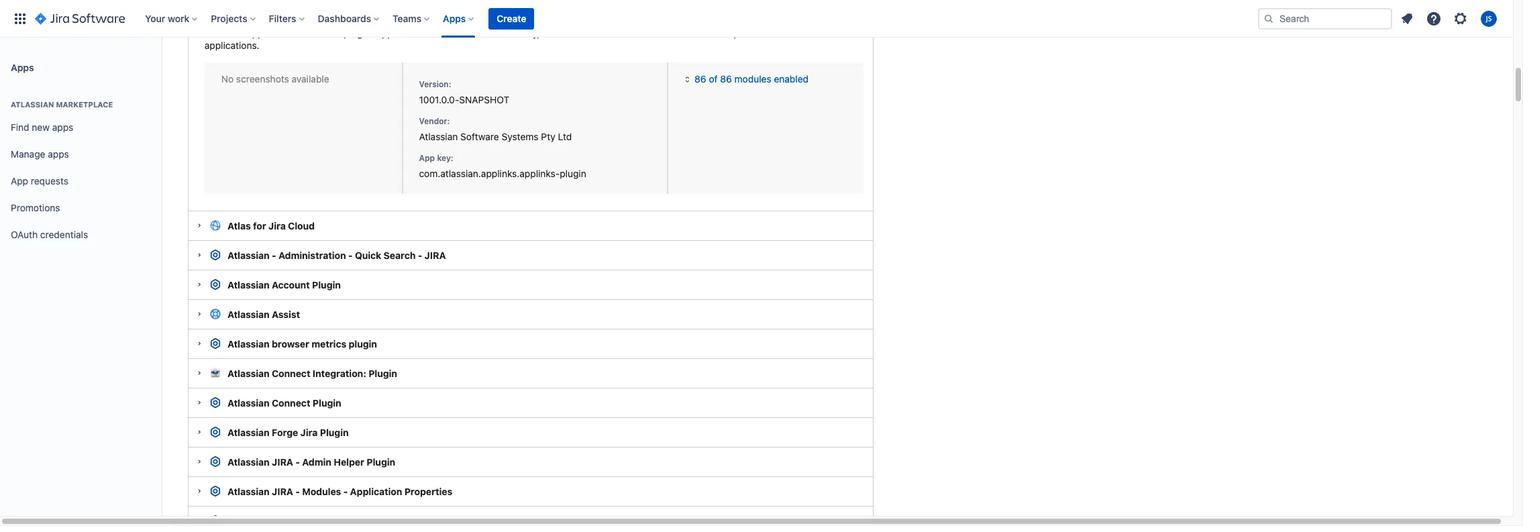Task type: vqa. For each thing, say whether or not it's contained in the screenshot.
the Apps to the left
yes



Task type: locate. For each thing, give the bounding box(es) containing it.
notifications image
[[1399, 10, 1415, 27]]

app inside app key: com.atlassian.applinks.applinks-plugin
[[419, 153, 435, 163]]

links left facilitates
[[427, 28, 449, 39]]

1 vertical spatial apps
[[11, 61, 34, 73]]

atlassian for atlassian connect plugin
[[227, 397, 270, 408]]

connect up atlassian forge jira plugin
[[272, 397, 310, 408]]

snapshot
[[459, 94, 510, 106]]

modules
[[302, 486, 341, 497]]

atlassian for atlassian marketplace
[[11, 100, 54, 109]]

applinks - plugin - core
[[227, 0, 336, 11]]

0 horizontal spatial of
[[681, 28, 690, 39]]

with
[[775, 28, 793, 39]]

core
[[322, 28, 341, 39]]

plugin up "helper"
[[320, 427, 349, 438]]

help image
[[1426, 10, 1442, 27]]

atlassian inside vendor: atlassian software systems pty ltd
[[419, 131, 458, 142]]

jira for for
[[268, 220, 286, 231]]

jira left modules
[[272, 486, 293, 497]]

no
[[221, 73, 234, 85]]

app key: com.atlassian.applinks.applinks-plugin
[[419, 153, 586, 179]]

atlassian connect integration: plugin
[[227, 368, 397, 379]]

0 horizontal spatial app
[[11, 175, 28, 186]]

connect down browser in the left bottom of the page
[[272, 368, 310, 379]]

application
[[246, 28, 294, 39], [376, 28, 424, 39], [350, 486, 402, 497]]

jira
[[268, 220, 286, 231], [300, 427, 318, 438]]

1 horizontal spatial of
[[709, 73, 718, 85]]

atlassian inside 'group'
[[11, 100, 54, 109]]

oauth
[[11, 229, 38, 240]]

teams button
[[389, 8, 435, 29]]

core
[[314, 0, 336, 11]]

plugin inside app key: com.atlassian.applinks.applinks-plugin
[[560, 168, 586, 179]]

jira for atlassian jira - modules - application properties
[[272, 486, 293, 497]]

1 horizontal spatial app
[[419, 153, 435, 163]]

-
[[270, 0, 274, 11], [307, 0, 312, 11], [272, 249, 276, 261], [348, 249, 353, 261], [418, 249, 422, 261], [295, 456, 300, 468], [295, 486, 300, 497], [343, 486, 348, 497]]

plugin for app key: com.atlassian.applinks.applinks-plugin
[[560, 168, 586, 179]]

app for app requests
[[11, 175, 28, 186]]

promotions
[[11, 202, 60, 213]]

for
[[253, 220, 266, 231]]

app down 'manage'
[[11, 175, 28, 186]]

of left modules
[[709, 73, 718, 85]]

1 vertical spatial plugin
[[349, 338, 377, 349]]

applinks
[[227, 0, 267, 11]]

apps button
[[439, 8, 479, 29]]

app inside "link"
[[11, 175, 28, 186]]

atlassian for atlassian assist
[[227, 308, 270, 320]]

your profile and settings image
[[1481, 10, 1497, 27]]

1 horizontal spatial plugin
[[560, 168, 586, 179]]

no screenshots available
[[221, 73, 329, 85]]

1 vertical spatial jira
[[300, 427, 318, 438]]

apps down appswitcher icon
[[11, 61, 34, 73]]

app left key: at top left
[[419, 153, 435, 163]]

0 horizontal spatial 86
[[695, 73, 706, 85]]

admin
[[302, 456, 331, 468]]

projects button
[[207, 8, 261, 29]]

plugin right metrics
[[349, 338, 377, 349]]

jira software image
[[35, 10, 125, 27], [35, 10, 125, 27]]

jira right forge
[[300, 427, 318, 438]]

atlassian marketplace group
[[5, 86, 156, 252]]

- left modules
[[295, 486, 300, 497]]

1 connect from the top
[[272, 368, 310, 379]]

atlassian application links core plugin. application links facilitates discovery, connections and authentication of atlassian products with remote applications.
[[205, 28, 826, 51]]

search
[[384, 249, 416, 261]]

0 vertical spatial jira
[[268, 220, 286, 231]]

of
[[681, 28, 690, 39], [709, 73, 718, 85]]

marketplace
[[56, 100, 113, 109]]

- down atlas for jira cloud
[[272, 249, 276, 261]]

jira right for
[[268, 220, 286, 231]]

new
[[32, 121, 50, 133]]

- right modules
[[343, 486, 348, 497]]

key:
[[437, 153, 453, 163]]

jira for atlassian jira - admin helper plugin
[[272, 456, 293, 468]]

plugin down atlassian - administration - quick search - jira
[[312, 279, 341, 290]]

1 links from the left
[[297, 28, 320, 39]]

0 vertical spatial plugin
[[560, 168, 586, 179]]

apps
[[52, 121, 73, 133], [48, 148, 69, 159]]

cloud
[[288, 220, 315, 231]]

plugin
[[560, 168, 586, 179], [349, 338, 377, 349]]

vendor:
[[419, 116, 450, 126]]

0 horizontal spatial jira
[[268, 220, 286, 231]]

1 vertical spatial connect
[[272, 397, 310, 408]]

2 vertical spatial jira
[[272, 486, 293, 497]]

0 horizontal spatial links
[[297, 28, 320, 39]]

plugin
[[276, 0, 305, 11], [312, 279, 341, 290], [369, 368, 397, 379], [313, 397, 341, 408], [320, 427, 349, 438], [367, 456, 395, 468]]

banner
[[0, 0, 1513, 38]]

apps up facilitates
[[443, 12, 466, 24]]

1 horizontal spatial links
[[427, 28, 449, 39]]

available
[[292, 73, 329, 85]]

application down "filters"
[[246, 28, 294, 39]]

86
[[695, 73, 706, 85], [720, 73, 732, 85]]

app
[[419, 153, 435, 163], [11, 175, 28, 186]]

links left core
[[297, 28, 320, 39]]

administration
[[278, 249, 346, 261]]

0 horizontal spatial plugin
[[349, 338, 377, 349]]

1 horizontal spatial jira
[[300, 427, 318, 438]]

0 vertical spatial apps
[[443, 12, 466, 24]]

of right the authentication
[[681, 28, 690, 39]]

apps
[[443, 12, 466, 24], [11, 61, 34, 73]]

jira
[[425, 249, 446, 261], [272, 456, 293, 468], [272, 486, 293, 497]]

Search field
[[1258, 8, 1392, 29]]

atlassian - administration - quick search - jira
[[227, 249, 446, 261]]

0 vertical spatial of
[[681, 28, 690, 39]]

atlassian for atlassian forge jira plugin
[[227, 427, 270, 438]]

connections
[[542, 28, 595, 39]]

quick
[[355, 249, 381, 261]]

application down teams
[[376, 28, 424, 39]]

primary element
[[8, 0, 1258, 37]]

1 horizontal spatial 86
[[720, 73, 732, 85]]

oauth credentials
[[11, 229, 88, 240]]

atlassian for atlassian connect integration: plugin
[[227, 368, 270, 379]]

find
[[11, 121, 29, 133]]

jira down forge
[[272, 456, 293, 468]]

apps right new
[[52, 121, 73, 133]]

dashboards
[[318, 12, 371, 24]]

connect
[[272, 368, 310, 379], [272, 397, 310, 408]]

connect for plugin
[[272, 397, 310, 408]]

apps up requests
[[48, 148, 69, 159]]

filters
[[269, 12, 296, 24]]

0 vertical spatial app
[[419, 153, 435, 163]]

discovery,
[[496, 28, 540, 39]]

atlassian
[[205, 28, 243, 39], [692, 28, 731, 39], [11, 100, 54, 109], [419, 131, 458, 142], [227, 249, 270, 261], [227, 279, 270, 290], [227, 308, 270, 320], [227, 338, 270, 349], [227, 368, 270, 379], [227, 397, 270, 408], [227, 427, 270, 438], [227, 456, 270, 468], [227, 486, 270, 497]]

assist
[[272, 308, 300, 320]]

software
[[460, 131, 499, 142]]

manage
[[11, 148, 45, 159]]

atlas
[[227, 220, 251, 231]]

1 horizontal spatial apps
[[443, 12, 466, 24]]

plugin down ltd
[[560, 168, 586, 179]]

find new apps link
[[5, 114, 156, 141]]

2 connect from the top
[[272, 397, 310, 408]]

0 vertical spatial connect
[[272, 368, 310, 379]]

application down "helper"
[[350, 486, 402, 497]]

1 vertical spatial of
[[709, 73, 718, 85]]

helper
[[334, 456, 364, 468]]

0 horizontal spatial apps
[[11, 61, 34, 73]]

atlassian marketplace
[[11, 100, 113, 109]]

1 vertical spatial jira
[[272, 456, 293, 468]]

forge
[[272, 427, 298, 438]]

jira right search
[[425, 249, 446, 261]]

1 vertical spatial app
[[11, 175, 28, 186]]

apps inside dropdown button
[[443, 12, 466, 24]]



Task type: describe. For each thing, give the bounding box(es) containing it.
teams
[[393, 12, 422, 24]]

plugin for atlassian browser metrics plugin
[[349, 338, 377, 349]]

screenshots
[[236, 73, 289, 85]]

ltd
[[558, 131, 572, 142]]

connect for integration:
[[272, 368, 310, 379]]

banner containing your work
[[0, 0, 1513, 38]]

systems
[[502, 131, 539, 142]]

applications.
[[205, 40, 259, 51]]

projects
[[211, 12, 247, 24]]

search image
[[1264, 13, 1274, 24]]

filters button
[[265, 8, 310, 29]]

settings image
[[1453, 10, 1469, 27]]

authentication
[[617, 28, 679, 39]]

atlassian forge jira plugin
[[227, 427, 349, 438]]

atlassian for atlassian jira - admin helper plugin
[[227, 456, 270, 468]]

1 86 from the left
[[695, 73, 706, 85]]

create button
[[489, 8, 534, 29]]

plugin.
[[344, 28, 373, 39]]

- right search
[[418, 249, 422, 261]]

promotions link
[[5, 195, 156, 221]]

- left core
[[307, 0, 312, 11]]

app requests
[[11, 175, 68, 186]]

atlas for jira cloud
[[227, 220, 315, 231]]

0 vertical spatial jira
[[425, 249, 446, 261]]

manage apps link
[[5, 141, 156, 168]]

application for core
[[376, 28, 424, 39]]

2 links from the left
[[427, 28, 449, 39]]

products
[[734, 28, 773, 39]]

plugin right integration:
[[369, 368, 397, 379]]

jira for forge
[[300, 427, 318, 438]]

atlassian browser metrics plugin
[[227, 338, 377, 349]]

of inside atlassian application links core plugin. application links facilitates discovery, connections and authentication of atlassian products with remote applications.
[[681, 28, 690, 39]]

86 of 86 modules enabled link
[[683, 73, 809, 85]]

atlassian jira - modules - application properties
[[227, 486, 452, 497]]

sidebar navigation image
[[146, 54, 176, 81]]

facilitates
[[452, 28, 494, 39]]

version:
[[419, 79, 451, 89]]

app requests link
[[5, 168, 156, 195]]

atlassian connect plugin
[[227, 397, 341, 408]]

oauth credentials link
[[5, 221, 156, 248]]

- left quick
[[348, 249, 353, 261]]

metrics
[[312, 338, 346, 349]]

find new apps
[[11, 121, 73, 133]]

atlassian assist
[[227, 308, 300, 320]]

vendor: atlassian software systems pty ltd
[[419, 116, 572, 142]]

application for modules
[[350, 486, 402, 497]]

86 of 86 modules enabled
[[695, 73, 809, 85]]

properties
[[404, 486, 452, 497]]

plugin right "helper"
[[367, 456, 395, 468]]

app for app key: com.atlassian.applinks.applinks-plugin
[[419, 153, 435, 163]]

atlassian for atlassian jira - modules - application properties
[[227, 486, 270, 497]]

- up "filters"
[[270, 0, 274, 11]]

your work
[[145, 12, 189, 24]]

dashboards button
[[314, 8, 385, 29]]

modules
[[735, 73, 771, 85]]

requests
[[31, 175, 68, 186]]

remote
[[796, 28, 826, 39]]

your work button
[[141, 8, 203, 29]]

browser
[[272, 338, 309, 349]]

create
[[497, 12, 526, 24]]

version: 1001.0.0-snapshot
[[419, 79, 510, 106]]

plugin up "filters"
[[276, 0, 305, 11]]

0 vertical spatial apps
[[52, 121, 73, 133]]

account
[[272, 279, 310, 290]]

atlassian for atlassian - administration - quick search - jira
[[227, 249, 270, 261]]

atlassian for atlassian browser metrics plugin
[[227, 338, 270, 349]]

atlassian for atlassian account plugin
[[227, 279, 270, 290]]

atlassian account plugin
[[227, 279, 341, 290]]

appswitcher icon image
[[12, 10, 28, 27]]

plugin down integration:
[[313, 397, 341, 408]]

atlassian software systems pty ltd link
[[419, 131, 572, 142]]

work
[[168, 12, 189, 24]]

1 vertical spatial apps
[[48, 148, 69, 159]]

and
[[598, 28, 614, 39]]

credentials
[[40, 229, 88, 240]]

2 86 from the left
[[720, 73, 732, 85]]

atlassian jira - admin helper plugin
[[227, 456, 395, 468]]

atlassian for atlassian application links core plugin. application links facilitates discovery, connections and authentication of atlassian products with remote applications.
[[205, 28, 243, 39]]

- left admin
[[295, 456, 300, 468]]

com.atlassian.applinks.applinks-
[[419, 168, 560, 179]]

integration:
[[313, 368, 366, 379]]

enabled
[[774, 73, 809, 85]]

your
[[145, 12, 165, 24]]

manage apps
[[11, 148, 69, 159]]

pty
[[541, 131, 555, 142]]

1001.0.0-
[[419, 94, 459, 106]]



